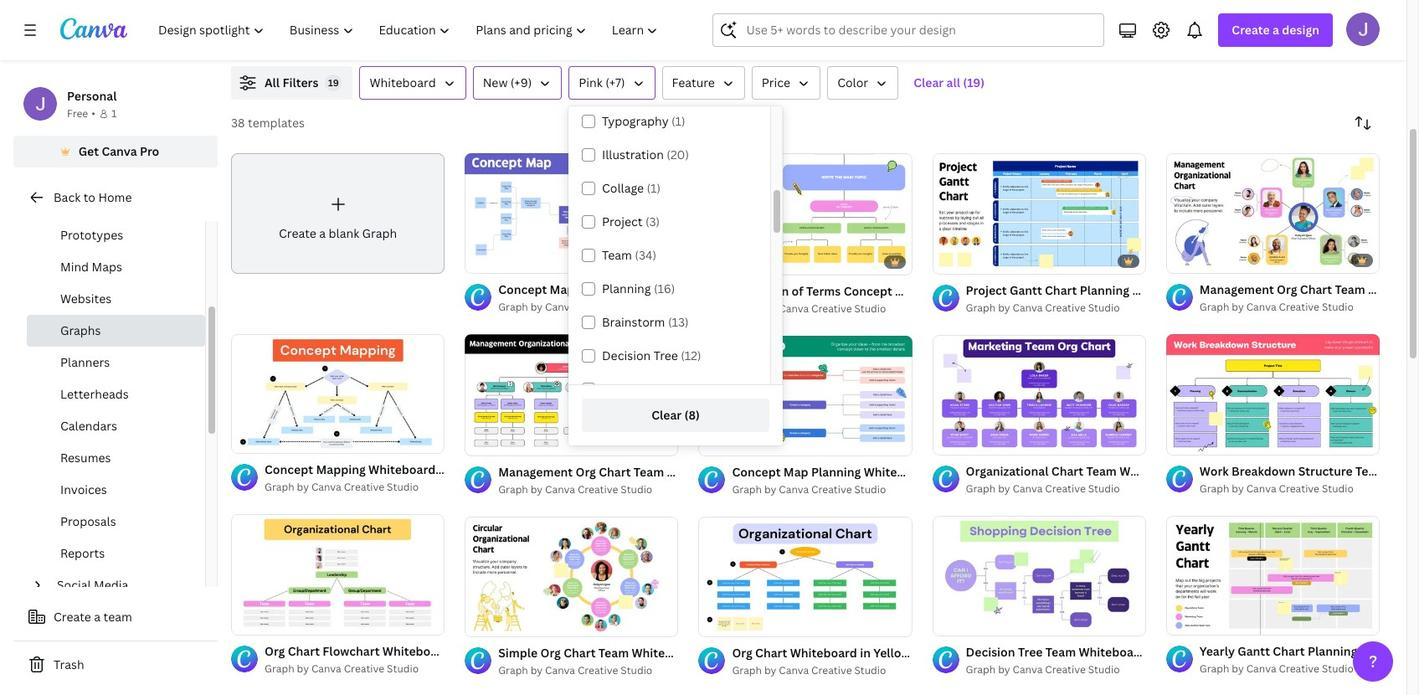 Task type: vqa. For each thing, say whether or not it's contained in the screenshot.
Topic 'image'
no



Task type: describe. For each thing, give the bounding box(es) containing it.
19 filter options selected element
[[325, 75, 342, 91]]

chart
[[755, 645, 787, 661]]

collage (1)
[[602, 180, 661, 196]]

trash
[[54, 657, 84, 672]]

resumes link
[[27, 442, 205, 474]]

graph by canva creative studio link for the 'concept mapping whiteboard in orange purple basic style' image
[[265, 479, 445, 496]]

creative for decision tree team whiteboard in light green purple casual corporate style image
[[1045, 663, 1086, 677]]

whiteboard for org
[[790, 645, 857, 661]]

(3)
[[646, 214, 660, 229]]

pink
[[579, 75, 603, 90]]

style for concept mapping whiteboard in orange purple basic style
[[570, 462, 599, 478]]

feature
[[672, 75, 715, 90]]

top level navigation element
[[147, 13, 673, 47]]

planners
[[60, 354, 110, 370]]

new (+9)
[[483, 75, 532, 90]]

by for definition of terms concept map planning whiteboard in light blue pink green spaced color blocks style image
[[764, 302, 777, 316]]

mind
[[60, 259, 89, 275]]

pro
[[140, 143, 159, 159]]

filters
[[283, 75, 319, 90]]

blank
[[329, 225, 359, 241]]

org chart flowchart whiteboard in yellow pink spaced color blocks style image
[[231, 515, 445, 635]]

calendars
[[60, 418, 117, 434]]

brainstorm (13)
[[602, 314, 689, 330]]

concept mapping whiteboard in orange purple basic style link
[[265, 461, 599, 479]]

mind maps link
[[27, 251, 205, 283]]

creative inside concept mapping whiteboard in orange purple basic style graph by canva creative studio
[[344, 480, 385, 494]]

collage
[[602, 180, 644, 196]]

(+9)
[[511, 75, 532, 90]]

canva inside concept mapping whiteboard in orange purple basic style graph by canva creative studio
[[311, 480, 341, 494]]

prototypes
[[60, 227, 123, 243]]

38
[[231, 115, 245, 131]]

clear all (19) button
[[905, 66, 993, 100]]

org
[[732, 645, 753, 661]]

resumes
[[60, 450, 111, 466]]

jacob simon image
[[1347, 13, 1380, 46]]

studio for organizational chart team whiteboard in royal purple pastel purple friendly professional style image
[[1088, 482, 1120, 496]]

color
[[838, 75, 869, 90]]

graph by canva creative studio for project gantt chart planning whiteboard in blue simple colorful style image
[[966, 301, 1120, 315]]

red
[[913, 645, 936, 661]]

create a blank graph
[[279, 225, 397, 241]]

graph by canva creative studio link for management org chart team whiteboard in blue green spaced color blocks style image
[[1200, 299, 1380, 316]]

work breakdown structure team whiteboard in red purple green trendy stickers style image
[[1166, 334, 1380, 454]]

graph by canva creative studio link for org chart flowchart whiteboard in yellow pink spaced color blocks style image
[[265, 661, 445, 677]]

org chart whiteboard in yellow red basic style image
[[699, 516, 912, 637]]

mind maps
[[60, 259, 122, 275]]

free •
[[67, 106, 95, 121]]

basic for purple
[[536, 462, 567, 478]]

(34)
[[635, 247, 657, 263]]

canva inside 'org chart whiteboard in yellow red basic style graph by canva creative studio'
[[779, 663, 809, 677]]

studio for definition of terms concept map planning whiteboard in light blue pink green spaced color blocks style image
[[855, 302, 886, 316]]

back to home link
[[13, 181, 218, 214]]

(1) for typography (1)
[[672, 113, 686, 129]]

fishbone (12)
[[602, 381, 677, 397]]

clear (8) button
[[582, 399, 770, 432]]

concept mapping whiteboard in orange purple basic style image
[[231, 333, 445, 454]]

feature button
[[662, 66, 745, 100]]

planning
[[602, 281, 651, 296]]

team (34)
[[602, 247, 657, 263]]

whiteboard for concept
[[369, 462, 436, 478]]

tree
[[654, 348, 678, 363]]

invoices link
[[27, 474, 205, 506]]

trash link
[[13, 648, 218, 682]]

by for work breakdown structure team whiteboard in red purple green trendy stickers style image
[[1232, 481, 1244, 495]]

create a design
[[1232, 22, 1320, 38]]

team
[[602, 247, 632, 263]]

project
[[602, 214, 643, 229]]

prototypes link
[[27, 219, 205, 251]]

management org chart team whiteboard in blue green spaced color blocks style image
[[1166, 153, 1380, 273]]

Sort by button
[[1347, 106, 1380, 140]]

free
[[67, 106, 88, 121]]

studio inside concept mapping whiteboard in orange purple basic style graph by canva creative studio
[[387, 480, 419, 494]]

typography
[[602, 113, 669, 129]]

graph by canva creative studio link for project gantt chart planning whiteboard in blue simple colorful style image
[[966, 300, 1146, 317]]

home
[[98, 189, 132, 205]]

to
[[83, 189, 95, 205]]

back
[[54, 189, 81, 205]]

(+7)
[[606, 75, 625, 90]]

management org chart team whiteboard in black red green trendy sticker style image
[[465, 334, 679, 455]]

studio for work breakdown structure team whiteboard in red purple green trendy stickers style image
[[1322, 481, 1354, 495]]

creative inside 'org chart whiteboard in yellow red basic style graph by canva creative studio'
[[812, 663, 852, 677]]

templates
[[248, 115, 305, 131]]

get
[[78, 143, 99, 159]]

social media
[[57, 577, 128, 593]]

yellow
[[874, 645, 911, 661]]

fishbone
[[602, 381, 654, 397]]

pink (+7)
[[579, 75, 625, 90]]

graph by canva creative studio link for decision tree team whiteboard in light green purple casual corporate style image
[[966, 662, 1146, 679]]

planning (16)
[[602, 281, 675, 296]]

graph by canva creative studio link for simple org chart team whiteboard in yellow pink green spaced color blocks style 'image'
[[498, 662, 679, 679]]

websites
[[60, 291, 112, 306]]

studio for management org chart team whiteboard in blue green spaced color blocks style image
[[1322, 300, 1354, 314]]

create a design button
[[1219, 13, 1333, 47]]

all
[[947, 75, 960, 90]]

creative for management org chart team whiteboard in blue green spaced color blocks style image
[[1279, 300, 1320, 314]]

by for org chart flowchart whiteboard in yellow pink spaced color blocks style image
[[297, 662, 309, 676]]

canva inside button
[[102, 143, 137, 159]]

by inside 'org chart whiteboard in yellow red basic style graph by canva creative studio'
[[764, 663, 777, 677]]

clear all (19)
[[914, 75, 985, 90]]

calendars link
[[27, 410, 205, 442]]

style for org chart whiteboard in yellow red basic style
[[972, 645, 1001, 661]]

graph by canva creative studio link for work breakdown structure team whiteboard in red purple green trendy stickers style image
[[1200, 480, 1380, 497]]

graph by canva creative studio for 'yearly gantt chart planning whiteboard in green yellow spaced color blocks style' image at the bottom
[[1200, 662, 1354, 676]]

creative for definition of terms concept map planning whiteboard in light blue pink green spaced color blocks style image
[[812, 302, 852, 316]]

basic for red
[[938, 645, 969, 661]]

a for design
[[1273, 22, 1280, 38]]

social media link
[[50, 569, 195, 601]]

websites link
[[27, 283, 205, 315]]

price button
[[752, 66, 821, 100]]

graph by canva creative studio for decision tree team whiteboard in light green purple casual corporate style image
[[966, 663, 1120, 677]]

create for create a blank graph
[[279, 225, 316, 241]]

concept map planning whiteboard in purple green modern professional style image
[[465, 153, 679, 273]]

definition of terms concept map planning whiteboard in light blue pink green spaced color blocks style image
[[699, 154, 912, 274]]

create for create a team
[[54, 609, 91, 625]]



Task type: locate. For each thing, give the bounding box(es) containing it.
org chart whiteboard in yellow red basic style graph by canva creative studio
[[732, 645, 1001, 677]]

graph inside 'org chart whiteboard in yellow red basic style graph by canva creative studio'
[[732, 663, 762, 677]]

2 horizontal spatial create
[[1232, 22, 1270, 38]]

graph by canva creative studio link
[[498, 299, 679, 316], [1200, 299, 1380, 316], [966, 300, 1146, 317], [732, 301, 912, 318], [265, 479, 445, 496], [1200, 480, 1380, 497], [966, 481, 1146, 498], [498, 481, 679, 498], [732, 482, 912, 498], [265, 661, 445, 677], [1200, 661, 1380, 678], [966, 662, 1146, 679], [498, 662, 679, 679], [732, 662, 912, 679]]

clear (8)
[[652, 407, 700, 423]]

whiteboard inside concept mapping whiteboard in orange purple basic style graph by canva creative studio
[[369, 462, 436, 478]]

create left design
[[1232, 22, 1270, 38]]

•
[[91, 106, 95, 121]]

whiteboard button
[[360, 66, 466, 100]]

create a team button
[[13, 600, 218, 634]]

1 horizontal spatial a
[[319, 225, 326, 241]]

(1) right collage
[[647, 180, 661, 196]]

a left blank
[[319, 225, 326, 241]]

get canva pro
[[78, 143, 159, 159]]

0 vertical spatial basic
[[536, 462, 567, 478]]

1 horizontal spatial basic
[[938, 645, 969, 661]]

1 vertical spatial style
[[972, 645, 1001, 661]]

new (+9) button
[[473, 66, 562, 100]]

studio
[[621, 300, 653, 314], [1322, 300, 1354, 314], [1088, 301, 1120, 315], [855, 302, 886, 316], [387, 480, 419, 494], [1322, 481, 1354, 495], [1088, 482, 1120, 496], [621, 482, 653, 496], [855, 482, 886, 497], [387, 662, 419, 676], [1322, 662, 1354, 676], [1088, 663, 1120, 677], [621, 663, 653, 677], [855, 663, 886, 677]]

1 vertical spatial basic
[[938, 645, 969, 661]]

a left team
[[94, 609, 101, 625]]

planners link
[[27, 347, 205, 379]]

clear inside clear (8) button
[[652, 407, 682, 423]]

project (3)
[[602, 214, 660, 229]]

letterheads link
[[27, 379, 205, 410]]

decision tree (12)
[[602, 348, 701, 363]]

by for organizational chart team whiteboard in royal purple pastel purple friendly professional style image
[[998, 482, 1010, 496]]

in inside 'org chart whiteboard in yellow red basic style graph by canva creative studio'
[[860, 645, 871, 661]]

2 vertical spatial a
[[94, 609, 101, 625]]

yearly gantt chart planning whiteboard in green yellow spaced color blocks style image
[[1166, 515, 1380, 635]]

design
[[1282, 22, 1320, 38]]

(1) up (20)
[[672, 113, 686, 129]]

decision
[[602, 348, 651, 363]]

graph by canva creative studio
[[498, 300, 653, 314], [1200, 300, 1354, 314], [966, 301, 1120, 315], [732, 302, 886, 316], [1200, 481, 1354, 495], [966, 482, 1120, 496], [498, 482, 653, 496], [732, 482, 886, 497], [265, 662, 419, 676], [1200, 662, 1354, 676], [966, 663, 1120, 677], [498, 663, 653, 677]]

studio for concept map planning whiteboard in green blue modern professional style image
[[855, 482, 886, 497]]

graphs template image
[[1023, 0, 1380, 46]]

a for blank
[[319, 225, 326, 241]]

creative for concept map planning whiteboard in green blue modern professional style image
[[812, 482, 852, 497]]

concept
[[265, 462, 313, 478]]

letterheads
[[60, 386, 129, 402]]

graph by canva creative studio for work breakdown structure team whiteboard in red purple green trendy stickers style image
[[1200, 481, 1354, 495]]

0 horizontal spatial basic
[[536, 462, 567, 478]]

0 vertical spatial whiteboard
[[370, 75, 436, 90]]

0 horizontal spatial clear
[[652, 407, 682, 423]]

clear left (8)
[[652, 407, 682, 423]]

graph
[[362, 225, 397, 241], [498, 300, 528, 314], [1200, 300, 1230, 314], [966, 301, 996, 315], [732, 302, 762, 316], [265, 480, 294, 494], [1200, 481, 1230, 495], [966, 482, 996, 496], [498, 482, 528, 496], [732, 482, 762, 497], [265, 662, 294, 676], [1200, 662, 1230, 676], [966, 663, 996, 677], [498, 663, 528, 677], [732, 663, 762, 677]]

(12) up clear (8)
[[657, 381, 677, 397]]

color button
[[827, 66, 899, 100]]

style right purple
[[570, 462, 599, 478]]

whiteboard inside button
[[370, 75, 436, 90]]

by for concept map planning whiteboard in green blue modern professional style image
[[764, 482, 777, 497]]

graph by canva creative studio for simple org chart team whiteboard in yellow pink green spaced color blocks style 'image'
[[498, 663, 653, 677]]

create inside create a blank graph element
[[279, 225, 316, 241]]

graph by canva creative studio link for organizational chart team whiteboard in royal purple pastel purple friendly professional style image
[[966, 481, 1146, 498]]

by
[[531, 300, 543, 314], [1232, 300, 1244, 314], [998, 301, 1010, 315], [764, 302, 777, 316], [297, 480, 309, 494], [1232, 481, 1244, 495], [998, 482, 1010, 496], [531, 482, 543, 496], [764, 482, 777, 497], [297, 662, 309, 676], [1232, 662, 1244, 676], [998, 663, 1010, 677], [531, 663, 543, 677], [764, 663, 777, 677]]

in left yellow
[[860, 645, 871, 661]]

in for yellow
[[860, 645, 871, 661]]

basic inside concept mapping whiteboard in orange purple basic style graph by canva creative studio
[[536, 462, 567, 478]]

0 vertical spatial (12)
[[681, 348, 701, 363]]

0 horizontal spatial (12)
[[657, 381, 677, 397]]

orange
[[452, 462, 493, 478]]

by for 'yearly gantt chart planning whiteboard in green yellow spaced color blocks style' image at the bottom
[[1232, 662, 1244, 676]]

creative for 'yearly gantt chart planning whiteboard in green yellow spaced color blocks style' image at the bottom
[[1279, 662, 1320, 676]]

a inside dropdown button
[[1273, 22, 1280, 38]]

None search field
[[713, 13, 1105, 47]]

0 horizontal spatial create
[[54, 609, 91, 625]]

graphs
[[60, 322, 101, 338]]

create inside create a team button
[[54, 609, 91, 625]]

clear inside "clear all (19)" button
[[914, 75, 944, 90]]

pink (+7) button
[[569, 66, 655, 100]]

graph inside concept mapping whiteboard in orange purple basic style graph by canva creative studio
[[265, 480, 294, 494]]

concept map planning whiteboard in green blue modern professional style image
[[699, 336, 912, 456]]

graph by canva creative studio for definition of terms concept map planning whiteboard in light blue pink green spaced color blocks style image
[[732, 302, 886, 316]]

0 horizontal spatial style
[[570, 462, 599, 478]]

whiteboard inside 'org chart whiteboard in yellow red basic style graph by canva creative studio'
[[790, 645, 857, 661]]

0 horizontal spatial in
[[438, 462, 449, 478]]

proposals link
[[27, 506, 205, 538]]

basic inside 'org chart whiteboard in yellow red basic style graph by canva creative studio'
[[938, 645, 969, 661]]

all filters
[[265, 75, 319, 90]]

basic right purple
[[536, 462, 567, 478]]

graph by canva creative studio for org chart flowchart whiteboard in yellow pink spaced color blocks style image
[[265, 662, 419, 676]]

create a blank graph link
[[231, 153, 445, 273]]

in
[[438, 462, 449, 478], [860, 645, 871, 661]]

(20)
[[667, 147, 689, 162]]

simple org chart team whiteboard in yellow pink green spaced color blocks style image
[[465, 516, 679, 636]]

(19)
[[963, 75, 985, 90]]

0 vertical spatial clear
[[914, 75, 944, 90]]

studio for 'yearly gantt chart planning whiteboard in green yellow spaced color blocks style' image at the bottom
[[1322, 662, 1354, 676]]

project gantt chart planning whiteboard in blue simple colorful style image
[[933, 154, 1146, 274]]

in for orange
[[438, 462, 449, 478]]

organizational chart team whiteboard in royal purple pastel purple friendly professional style image
[[933, 335, 1146, 455]]

style inside 'org chart whiteboard in yellow red basic style graph by canva creative studio'
[[972, 645, 1001, 661]]

clear for clear all (19)
[[914, 75, 944, 90]]

graph by canva creative studio link for 'yearly gantt chart planning whiteboard in green yellow spaced color blocks style' image at the bottom
[[1200, 661, 1380, 678]]

graph by canva creative studio link for org chart whiteboard in yellow red basic style image
[[732, 662, 912, 679]]

by inside concept mapping whiteboard in orange purple basic style graph by canva creative studio
[[297, 480, 309, 494]]

studio for org chart flowchart whiteboard in yellow pink spaced color blocks style image
[[387, 662, 419, 676]]

decision tree team whiteboard in light green purple casual corporate style image
[[933, 516, 1146, 636]]

new
[[483, 75, 508, 90]]

creative for project gantt chart planning whiteboard in blue simple colorful style image
[[1045, 301, 1086, 315]]

by for decision tree team whiteboard in light green purple casual corporate style image
[[998, 663, 1010, 677]]

org chart whiteboard in yellow red basic style link
[[732, 644, 1001, 662]]

1 horizontal spatial (1)
[[672, 113, 686, 129]]

invoices
[[60, 482, 107, 497]]

1 horizontal spatial style
[[972, 645, 1001, 661]]

38 templates
[[231, 115, 305, 131]]

graph by canva creative studio link for concept map planning whiteboard in green blue modern professional style image
[[732, 482, 912, 498]]

studio for project gantt chart planning whiteboard in blue simple colorful style image
[[1088, 301, 1120, 315]]

2 horizontal spatial a
[[1273, 22, 1280, 38]]

1
[[111, 106, 117, 121]]

reports link
[[27, 538, 205, 569]]

illustration
[[602, 147, 664, 162]]

style inside concept mapping whiteboard in orange purple basic style graph by canva creative studio
[[570, 462, 599, 478]]

typography (1)
[[602, 113, 686, 129]]

create a blank graph element
[[231, 153, 445, 273]]

a for team
[[94, 609, 101, 625]]

clear left all
[[914, 75, 944, 90]]

clear
[[914, 75, 944, 90], [652, 407, 682, 423]]

price
[[762, 75, 791, 90]]

(1) for collage (1)
[[647, 180, 661, 196]]

1 vertical spatial a
[[319, 225, 326, 241]]

graph by canva creative studio for management org chart team whiteboard in blue green spaced color blocks style image
[[1200, 300, 1354, 314]]

in left orange
[[438, 462, 449, 478]]

0 horizontal spatial a
[[94, 609, 101, 625]]

media
[[94, 577, 128, 593]]

19
[[328, 76, 339, 89]]

0 vertical spatial create
[[1232, 22, 1270, 38]]

create inside create a design dropdown button
[[1232, 22, 1270, 38]]

0 horizontal spatial (1)
[[647, 180, 661, 196]]

creative for organizational chart team whiteboard in royal purple pastel purple friendly professional style image
[[1045, 482, 1086, 496]]

whiteboard down top level navigation element
[[370, 75, 436, 90]]

personal
[[67, 88, 117, 104]]

clear for clear (8)
[[652, 407, 682, 423]]

a left design
[[1273, 22, 1280, 38]]

by for management org chart team whiteboard in blue green spaced color blocks style image
[[1232, 300, 1244, 314]]

style
[[570, 462, 599, 478], [972, 645, 1001, 661]]

2 vertical spatial create
[[54, 609, 91, 625]]

graph by canva creative studio for organizational chart team whiteboard in royal purple pastel purple friendly professional style image
[[966, 482, 1120, 496]]

graph by canva creative studio for concept map planning whiteboard in green blue modern professional style image
[[732, 482, 886, 497]]

back to home
[[54, 189, 132, 205]]

team
[[103, 609, 132, 625]]

create down social
[[54, 609, 91, 625]]

whiteboard
[[370, 75, 436, 90], [369, 462, 436, 478], [790, 645, 857, 661]]

1 vertical spatial (12)
[[657, 381, 677, 397]]

(1)
[[672, 113, 686, 129], [647, 180, 661, 196]]

by for simple org chart team whiteboard in yellow pink green spaced color blocks style 'image'
[[531, 663, 543, 677]]

studio for simple org chart team whiteboard in yellow pink green spaced color blocks style 'image'
[[621, 663, 653, 677]]

basic right red
[[938, 645, 969, 661]]

1 horizontal spatial in
[[860, 645, 871, 661]]

studio for decision tree team whiteboard in light green purple casual corporate style image
[[1088, 663, 1120, 677]]

create
[[1232, 22, 1270, 38], [279, 225, 316, 241], [54, 609, 91, 625]]

creative for org chart flowchart whiteboard in yellow pink spaced color blocks style image
[[344, 662, 385, 676]]

0 vertical spatial style
[[570, 462, 599, 478]]

1 vertical spatial create
[[279, 225, 316, 241]]

(16)
[[654, 281, 675, 296]]

graph by canva creative studio link for definition of terms concept map planning whiteboard in light blue pink green spaced color blocks style image
[[732, 301, 912, 318]]

purple
[[496, 462, 534, 478]]

1 horizontal spatial clear
[[914, 75, 944, 90]]

style right red
[[972, 645, 1001, 661]]

1 horizontal spatial (12)
[[681, 348, 701, 363]]

concept mapping whiteboard in orange purple basic style graph by canva creative studio
[[265, 462, 599, 494]]

1 vertical spatial in
[[860, 645, 871, 661]]

illustration (20)
[[602, 147, 689, 162]]

in inside concept mapping whiteboard in orange purple basic style graph by canva creative studio
[[438, 462, 449, 478]]

whiteboard right "chart" at the right bottom of page
[[790, 645, 857, 661]]

1 vertical spatial (1)
[[647, 180, 661, 196]]

creative for simple org chart team whiteboard in yellow pink green spaced color blocks style 'image'
[[578, 663, 618, 677]]

(12) right tree
[[681, 348, 701, 363]]

studio inside 'org chart whiteboard in yellow red basic style graph by canva creative studio'
[[855, 663, 886, 677]]

(13)
[[668, 314, 689, 330]]

get canva pro button
[[13, 136, 218, 167]]

create for create a design
[[1232, 22, 1270, 38]]

0 vertical spatial in
[[438, 462, 449, 478]]

1 horizontal spatial create
[[279, 225, 316, 241]]

create left blank
[[279, 225, 316, 241]]

by for project gantt chart planning whiteboard in blue simple colorful style image
[[998, 301, 1010, 315]]

2 vertical spatial whiteboard
[[790, 645, 857, 661]]

reports
[[60, 545, 105, 561]]

0 vertical spatial a
[[1273, 22, 1280, 38]]

create a team
[[54, 609, 132, 625]]

1 vertical spatial whiteboard
[[369, 462, 436, 478]]

0 vertical spatial (1)
[[672, 113, 686, 129]]

Search search field
[[747, 14, 1094, 46]]

a inside button
[[94, 609, 101, 625]]

1 vertical spatial clear
[[652, 407, 682, 423]]

creative for work breakdown structure team whiteboard in red purple green trendy stickers style image
[[1279, 481, 1320, 495]]

whiteboard right mapping
[[369, 462, 436, 478]]

maps
[[92, 259, 122, 275]]



